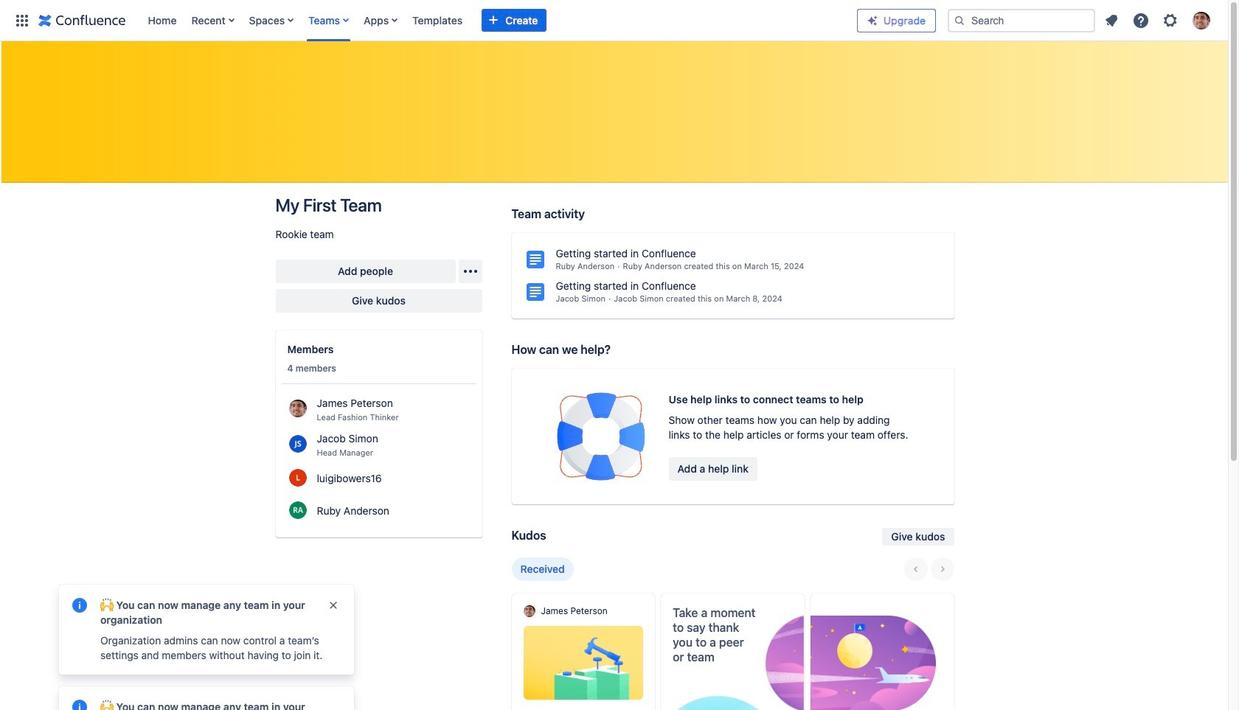 Task type: describe. For each thing, give the bounding box(es) containing it.
right image
[[934, 561, 951, 578]]

list for "premium" image
[[1099, 7, 1220, 34]]

more information about this user image
[[289, 469, 307, 487]]

notification icon image
[[1103, 11, 1121, 29]]

2 more information about this user image from the top
[[289, 435, 307, 453]]

premium image
[[867, 14, 879, 26]]

global element
[[9, 0, 857, 41]]

list for appswitcher icon
[[141, 0, 857, 41]]

1 info image from the top
[[71, 597, 89, 615]]

search image
[[954, 14, 966, 26]]

dismiss image
[[328, 600, 339, 612]]

3 more information about this user image from the top
[[289, 501, 307, 519]]

actions image
[[462, 263, 479, 280]]

settings icon image
[[1162, 11, 1180, 29]]

1 more information about this user image from the top
[[289, 400, 307, 417]]



Task type: vqa. For each thing, say whether or not it's contained in the screenshot.
sixth LIST ITEM from left
no



Task type: locate. For each thing, give the bounding box(es) containing it.
more information about this user image
[[289, 400, 307, 417], [289, 435, 307, 453], [289, 501, 307, 519]]

0 vertical spatial more information about this user image
[[289, 400, 307, 417]]

confluence image
[[38, 11, 126, 29], [38, 11, 126, 29]]

your profile and preferences image
[[1193, 11, 1211, 29]]

help icon image
[[1133, 11, 1150, 29]]

list
[[141, 0, 857, 41], [1099, 7, 1220, 34]]

banner
[[0, 0, 1229, 41]]

2 info image from the top
[[71, 699, 89, 711]]

Search field
[[948, 8, 1096, 32]]

info image
[[71, 597, 89, 615], [71, 699, 89, 711]]

2 vertical spatial more information about this user image
[[289, 501, 307, 519]]

0 vertical spatial info image
[[71, 597, 89, 615]]

appswitcher icon image
[[13, 11, 31, 29]]

0 horizontal spatial list
[[141, 0, 857, 41]]

left image
[[907, 561, 925, 578]]

group
[[904, 558, 954, 581]]

1 vertical spatial more information about this user image
[[289, 435, 307, 453]]

1 vertical spatial info image
[[71, 699, 89, 711]]

1 horizontal spatial list
[[1099, 7, 1220, 34]]

None search field
[[948, 8, 1096, 32]]



